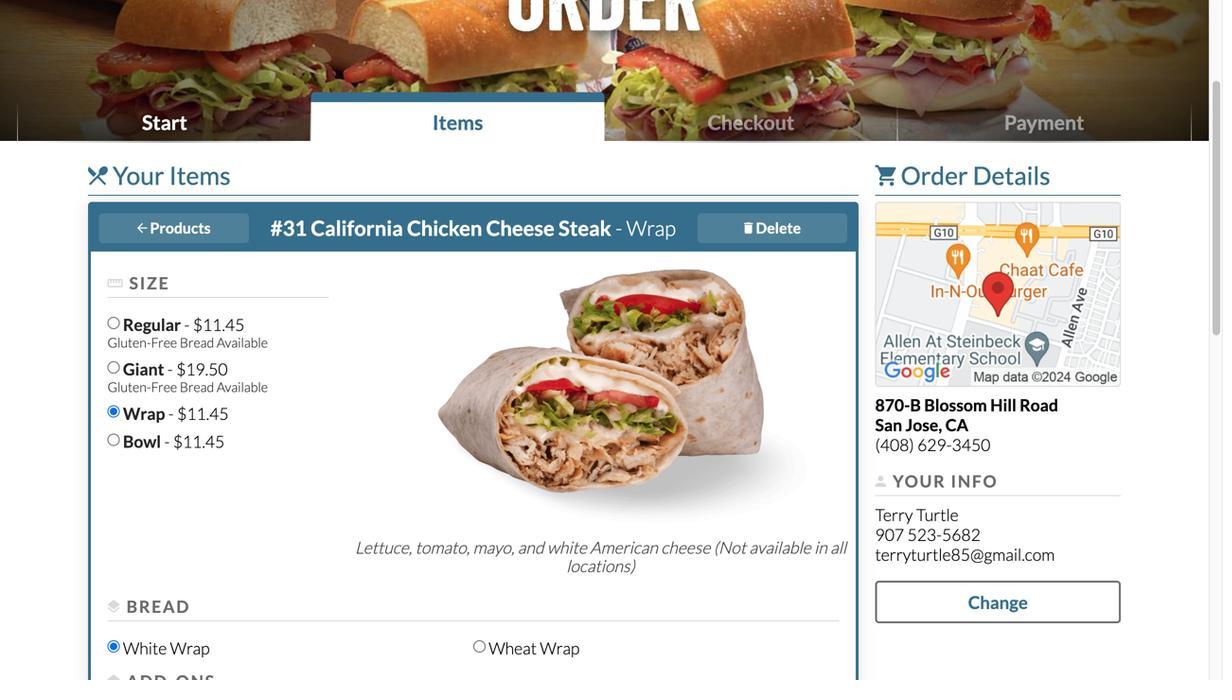 Task type: locate. For each thing, give the bounding box(es) containing it.
wrap - $11.45
[[123, 404, 229, 424]]

bowl
[[123, 432, 161, 452]]

your up turtle
[[893, 472, 946, 492]]

- for regular - $11.45 gluten-free bread available
[[184, 315, 190, 335]]

bread inside regular - $11.45 gluten-free bread available
[[180, 335, 214, 351]]

your down start
[[113, 160, 164, 190]]

0 vertical spatial gluten-
[[107, 335, 151, 351]]

$19.50
[[176, 359, 228, 379]]

gluten- for giant
[[107, 379, 151, 395]]

payment
[[1004, 110, 1084, 134]]

gluten- up the wrap - $11.45
[[107, 379, 151, 395]]

wrap right white
[[170, 639, 210, 659]]

map of selected location image
[[875, 202, 1121, 387]]

items button
[[311, 93, 605, 143]]

- for wrap - $11.45
[[168, 404, 174, 424]]

free inside regular - $11.45 gluten-free bread available
[[151, 335, 177, 351]]

1 free from the top
[[151, 335, 177, 351]]

2 gluten- from the top
[[107, 379, 151, 395]]

$11.45 for regular - $11.45 gluten-free bread available
[[193, 315, 245, 335]]

2 available from the top
[[217, 379, 268, 395]]

b
[[910, 395, 921, 415]]

tab list
[[18, 93, 1191, 143]]

gluten- inside regular - $11.45 gluten-free bread available
[[107, 335, 151, 351]]

1 horizontal spatial your
[[893, 472, 946, 492]]

regular - $11.45 gluten-free bread available
[[107, 315, 268, 351]]

available inside giant - $19.50 gluten-free bread available
[[217, 379, 268, 395]]

- right bowl
[[164, 432, 170, 452]]

your items
[[108, 160, 231, 190]]

1 horizontal spatial items
[[433, 110, 483, 134]]

your
[[113, 160, 164, 190], [893, 472, 946, 492]]

0 horizontal spatial items
[[169, 160, 231, 190]]

delete button
[[698, 213, 847, 243]]

terryturtle85@gmail.com
[[875, 545, 1055, 565]]

1 vertical spatial your
[[893, 472, 946, 492]]

523-
[[908, 525, 942, 545]]

gluten-
[[107, 335, 151, 351], [107, 379, 151, 395]]

white
[[123, 639, 167, 659]]

checkout button
[[605, 93, 898, 143]]

2 free from the top
[[151, 379, 177, 395]]

details
[[973, 160, 1051, 190]]

and
[[518, 538, 544, 558]]

$11.45 up $19.50
[[193, 315, 245, 335]]

1 vertical spatial $11.45
[[177, 404, 229, 424]]

- right regular
[[184, 315, 190, 335]]

bread up white wrap
[[127, 597, 190, 617]]

$11.45
[[193, 315, 245, 335], [177, 404, 229, 424], [173, 432, 225, 452]]

0 vertical spatial bread
[[180, 335, 214, 351]]

cheese
[[486, 216, 555, 240]]

None radio
[[107, 434, 120, 446], [107, 641, 120, 653], [107, 434, 120, 446], [107, 641, 120, 653]]

- right giant
[[167, 359, 173, 379]]

hill
[[990, 395, 1017, 415]]

delete
[[756, 219, 801, 237]]

(not
[[714, 538, 746, 558]]

1 vertical spatial bread
[[180, 379, 214, 395]]

wrap
[[626, 216, 676, 240], [123, 404, 165, 424], [170, 639, 210, 659], [540, 639, 580, 659]]

5682
[[942, 525, 981, 545]]

bread
[[180, 335, 214, 351], [180, 379, 214, 395], [127, 597, 190, 617]]

bowl - $11.45
[[123, 432, 225, 452]]

available
[[217, 335, 268, 351], [217, 379, 268, 395]]

0 vertical spatial available
[[217, 335, 268, 351]]

change
[[968, 592, 1028, 613]]

road
[[1020, 395, 1058, 415]]

all
[[831, 538, 847, 558]]

gluten- up giant
[[107, 335, 151, 351]]

free for giant
[[151, 379, 177, 395]]

info
[[951, 472, 998, 492]]

free up giant
[[151, 335, 177, 351]]

san
[[875, 415, 902, 435]]

wrap right the steak
[[626, 216, 676, 240]]

free for regular
[[151, 335, 177, 351]]

1 vertical spatial free
[[151, 379, 177, 395]]

1 available from the top
[[217, 335, 268, 351]]

- up bowl - $11.45
[[168, 404, 174, 424]]

available inside regular - $11.45 gluten-free bread available
[[217, 335, 268, 351]]

0 vertical spatial your
[[113, 160, 164, 190]]

- inside giant - $19.50 gluten-free bread available
[[167, 359, 173, 379]]

free
[[151, 335, 177, 351], [151, 379, 177, 395]]

1 vertical spatial available
[[217, 379, 268, 395]]

blossom
[[924, 395, 987, 415]]

$11.45 inside regular - $11.45 gluten-free bread available
[[193, 315, 245, 335]]

free up the wrap - $11.45
[[151, 379, 177, 395]]

giant - $19.50 gluten-free bread available
[[107, 359, 268, 395]]

available up the wrap - $11.45
[[217, 379, 268, 395]]

1 vertical spatial gluten-
[[107, 379, 151, 395]]

items
[[433, 110, 483, 134], [169, 160, 231, 190]]

gluten- for regular
[[107, 335, 151, 351]]

available up $19.50
[[217, 335, 268, 351]]

lettuce,
[[355, 538, 412, 558]]

bread for $19.50
[[180, 379, 214, 395]]

your info
[[888, 472, 998, 492]]

gluten- inside giant - $19.50 gluten-free bread available
[[107, 379, 151, 395]]

bread up $19.50
[[180, 335, 214, 351]]

jose,
[[906, 415, 942, 435]]

2 vertical spatial $11.45
[[173, 432, 225, 452]]

free inside giant - $19.50 gluten-free bread available
[[151, 379, 177, 395]]

0 vertical spatial items
[[433, 110, 483, 134]]

$11.45 down the wrap - $11.45
[[173, 432, 225, 452]]

chicken
[[407, 216, 482, 240]]

None radio
[[107, 317, 120, 330], [107, 362, 120, 374], [107, 406, 120, 418], [473, 641, 486, 653], [107, 317, 120, 330], [107, 362, 120, 374], [107, 406, 120, 418], [473, 641, 486, 653]]

0 horizontal spatial your
[[113, 160, 164, 190]]

$11.45 down giant - $19.50 gluten-free bread available
[[177, 404, 229, 424]]

terry turtle 907 523-5682 terryturtle85@gmail.com
[[875, 505, 1055, 565]]

1 gluten- from the top
[[107, 335, 151, 351]]

steak
[[559, 216, 611, 240]]

-
[[615, 216, 622, 240], [184, 315, 190, 335], [167, 359, 173, 379], [168, 404, 174, 424], [164, 432, 170, 452]]

bread up the wrap - $11.45
[[180, 379, 214, 395]]

0 vertical spatial $11.45
[[193, 315, 245, 335]]

mayo,
[[473, 538, 515, 558]]

your for items
[[113, 160, 164, 190]]

your for info
[[893, 472, 946, 492]]

bread inside giant - $19.50 gluten-free bread available
[[180, 379, 214, 395]]

0 vertical spatial free
[[151, 335, 177, 351]]

- inside regular - $11.45 gluten-free bread available
[[184, 315, 190, 335]]

(408)
[[875, 435, 914, 455]]



Task type: vqa. For each thing, say whether or not it's contained in the screenshot.
Start button
yes



Task type: describe. For each thing, give the bounding box(es) containing it.
- for bowl - $11.45
[[164, 432, 170, 452]]

payment button
[[898, 93, 1191, 143]]

$11.45 for bowl - $11.45
[[173, 432, 225, 452]]

cheese
[[661, 538, 710, 558]]

lettuce, tomato, mayo, and white american cheese (not available in all locations)
[[355, 538, 847, 576]]

giant
[[123, 359, 164, 379]]

available
[[749, 538, 811, 558]]

- for giant - $19.50 gluten-free bread available
[[167, 359, 173, 379]]

907
[[875, 525, 904, 545]]

change link
[[875, 581, 1121, 624]]

#31 california chicken cheese steak image
[[346, 252, 856, 539]]

tomato,
[[415, 538, 470, 558]]

870-
[[875, 395, 910, 415]]

california
[[311, 216, 403, 240]]

products
[[150, 219, 211, 237]]

turtle
[[916, 505, 959, 525]]

white wrap
[[123, 639, 210, 659]]

american
[[590, 538, 658, 558]]

wheat wrap
[[489, 639, 580, 659]]

ca
[[946, 415, 969, 435]]

start button
[[18, 93, 311, 143]]

locations)
[[566, 556, 635, 576]]

white
[[547, 538, 587, 558]]

$11.45 for wrap - $11.45
[[177, 404, 229, 424]]

size
[[124, 273, 170, 293]]

629-
[[918, 435, 952, 455]]

in
[[814, 538, 827, 558]]

products button
[[99, 213, 249, 243]]

terry
[[875, 505, 913, 525]]

available for $19.50
[[217, 379, 268, 395]]

3450
[[952, 435, 991, 455]]

870-b blossom hill road san jose, ca (408) 629-3450
[[875, 395, 1058, 455]]

items inside button
[[433, 110, 483, 134]]

order
[[901, 160, 968, 190]]

1 vertical spatial items
[[169, 160, 231, 190]]

bread for $11.45
[[180, 335, 214, 351]]

start
[[142, 110, 187, 134]]

wrap up bowl
[[123, 404, 165, 424]]

wheat
[[489, 639, 537, 659]]

- right the steak
[[615, 216, 622, 240]]

2 vertical spatial bread
[[127, 597, 190, 617]]

wrap right wheat
[[540, 639, 580, 659]]

#31
[[271, 216, 307, 240]]

tab list containing start
[[18, 93, 1191, 143]]

regular
[[123, 315, 181, 335]]

order details
[[896, 160, 1051, 190]]

checkout
[[708, 110, 794, 134]]

#31 california chicken cheese steak - wrap
[[271, 216, 676, 240]]

available for $11.45
[[217, 335, 268, 351]]



